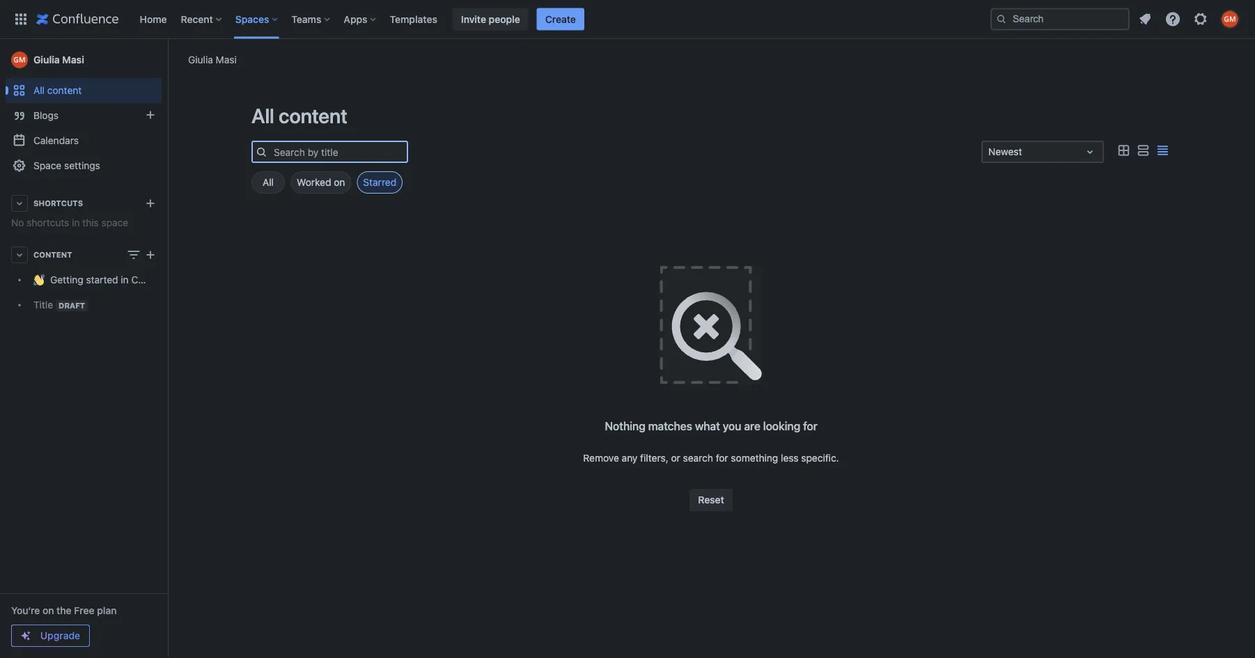 Task type: describe. For each thing, give the bounding box(es) containing it.
giulia inside space "element"
[[33, 54, 60, 65]]

getting started in confluence
[[50, 274, 183, 286]]

no
[[11, 217, 24, 229]]

teams
[[291, 13, 321, 25]]

appswitcher icon image
[[13, 11, 29, 28]]

blogs link
[[6, 103, 162, 128]]

search image
[[996, 14, 1008, 25]]

title draft
[[33, 299, 85, 311]]

settings
[[64, 160, 100, 171]]

remove
[[583, 453, 619, 464]]

1 giulia from the left
[[188, 54, 213, 65]]

or
[[671, 453, 681, 464]]

getting started in confluence link
[[6, 268, 183, 293]]

nothing matches what you are looking for
[[605, 420, 818, 433]]

people
[[489, 13, 520, 25]]

giulia masi inside space "element"
[[33, 54, 84, 65]]

content button
[[6, 242, 162, 268]]

worked
[[297, 177, 331, 188]]

create a blog image
[[142, 107, 159, 123]]

apps
[[344, 13, 368, 25]]

content inside space "element"
[[47, 85, 82, 96]]

create link
[[537, 8, 584, 30]]

reset button
[[690, 489, 733, 511]]

getting
[[50, 274, 83, 286]]

Search by title field
[[270, 142, 407, 162]]

space settings link
[[6, 153, 162, 178]]

search
[[683, 453, 713, 464]]

all content link
[[6, 78, 162, 103]]

premium image
[[20, 631, 31, 642]]

tree inside space "element"
[[6, 268, 183, 318]]

notification icon image
[[1137, 11, 1154, 28]]

1 horizontal spatial all content
[[252, 104, 348, 128]]

all content inside space "element"
[[33, 85, 82, 96]]

home
[[140, 13, 167, 25]]

calendars link
[[6, 128, 162, 153]]

plan
[[97, 605, 117, 617]]

1 horizontal spatial for
[[803, 420, 818, 433]]

space element
[[0, 39, 183, 658]]

Search field
[[991, 8, 1130, 30]]

free
[[74, 605, 94, 617]]

0 horizontal spatial giulia masi link
[[6, 46, 162, 74]]

in for started
[[121, 274, 129, 286]]

on for worked
[[334, 177, 345, 188]]

create
[[545, 13, 576, 25]]

create a page image
[[142, 247, 159, 263]]

on for you're
[[43, 605, 54, 617]]

reset
[[698, 494, 724, 506]]

space
[[101, 217, 128, 229]]

newest
[[989, 146, 1022, 157]]

1 horizontal spatial content
[[279, 104, 348, 128]]

are
[[744, 420, 761, 433]]

in for shortcuts
[[72, 217, 80, 229]]

1 horizontal spatial giulia masi link
[[188, 53, 237, 67]]

starred
[[363, 177, 397, 188]]

list image
[[1135, 142, 1152, 159]]

content
[[33, 250, 72, 260]]

started
[[86, 274, 118, 286]]

templates link
[[386, 8, 442, 30]]

cards image
[[1116, 142, 1132, 159]]

global element
[[8, 0, 988, 39]]



Task type: vqa. For each thing, say whether or not it's contained in the screenshot.
left Projects
no



Task type: locate. For each thing, give the bounding box(es) containing it.
all inside space "element"
[[33, 85, 45, 96]]

matches
[[648, 420, 692, 433]]

for
[[803, 420, 818, 433], [716, 453, 729, 464]]

shortcuts
[[33, 199, 83, 208]]

for right looking
[[803, 420, 818, 433]]

all content
[[33, 85, 82, 96], [252, 104, 348, 128]]

in
[[72, 217, 80, 229], [121, 274, 129, 286]]

1 giulia masi from the left
[[188, 54, 237, 65]]

1 horizontal spatial giulia masi
[[188, 54, 237, 65]]

1 vertical spatial in
[[121, 274, 129, 286]]

starred button
[[357, 171, 403, 194]]

0 horizontal spatial in
[[72, 217, 80, 229]]

giulia masi down recent dropdown button
[[188, 54, 237, 65]]

0 horizontal spatial all content
[[33, 85, 82, 96]]

invite
[[461, 13, 486, 25]]

apps button
[[340, 8, 382, 30]]

1 vertical spatial all content
[[252, 104, 348, 128]]

confluence image
[[36, 11, 119, 28], [36, 11, 119, 28]]

banner
[[0, 0, 1256, 39]]

2 vertical spatial all
[[263, 177, 274, 188]]

in left the this
[[72, 217, 80, 229]]

all up all button
[[252, 104, 274, 128]]

invite people button
[[453, 8, 529, 30]]

giulia masi
[[188, 54, 237, 65], [33, 54, 84, 65]]

upgrade
[[40, 630, 80, 642]]

help icon image
[[1165, 11, 1182, 28]]

masi down recent dropdown button
[[216, 54, 237, 65]]

on
[[334, 177, 345, 188], [43, 605, 54, 617]]

shortcuts button
[[6, 191, 162, 216]]

1 horizontal spatial in
[[121, 274, 129, 286]]

spaces button
[[231, 8, 283, 30]]

on right worked
[[334, 177, 345, 188]]

all
[[33, 85, 45, 96], [252, 104, 274, 128], [263, 177, 274, 188]]

on inside space "element"
[[43, 605, 54, 617]]

draft
[[59, 301, 85, 310]]

0 horizontal spatial giulia
[[33, 54, 60, 65]]

all content up search by title field
[[252, 104, 348, 128]]

open image
[[1082, 144, 1099, 160]]

less
[[781, 453, 799, 464]]

tree containing getting started in confluence
[[6, 268, 183, 318]]

you're
[[11, 605, 40, 617]]

1 vertical spatial content
[[279, 104, 348, 128]]

any
[[622, 453, 638, 464]]

1 horizontal spatial giulia
[[188, 54, 213, 65]]

0 vertical spatial all
[[33, 85, 45, 96]]

masi inside space "element"
[[62, 54, 84, 65]]

content
[[47, 85, 82, 96], [279, 104, 348, 128]]

looking
[[763, 420, 801, 433]]

templates
[[390, 13, 437, 25]]

recent button
[[177, 8, 227, 30]]

giulia up the all content link
[[33, 54, 60, 65]]

nothing
[[605, 420, 646, 433]]

you're on the free plan
[[11, 605, 117, 617]]

this
[[82, 217, 99, 229]]

0 horizontal spatial content
[[47, 85, 82, 96]]

settings icon image
[[1193, 11, 1210, 28]]

worked on button
[[291, 171, 351, 194]]

in right 'started'
[[121, 274, 129, 286]]

spaces
[[235, 13, 269, 25]]

banner containing home
[[0, 0, 1256, 39]]

tree
[[6, 268, 183, 318]]

on inside worked on button
[[334, 177, 345, 188]]

giulia masi link up the all content link
[[6, 46, 162, 74]]

1 horizontal spatial on
[[334, 177, 345, 188]]

0 horizontal spatial giulia masi
[[33, 54, 84, 65]]

remove any filters, or search for something less specific.
[[583, 453, 839, 464]]

all inside all button
[[263, 177, 274, 188]]

0 vertical spatial in
[[72, 217, 80, 229]]

shortcuts
[[27, 217, 69, 229]]

0 vertical spatial for
[[803, 420, 818, 433]]

0 horizontal spatial on
[[43, 605, 54, 617]]

1 masi from the left
[[216, 54, 237, 65]]

you
[[723, 420, 742, 433]]

filters,
[[640, 453, 669, 464]]

all content up blogs at the top of the page
[[33, 85, 82, 96]]

2 giulia masi from the left
[[33, 54, 84, 65]]

specific.
[[802, 453, 839, 464]]

giulia masi link
[[6, 46, 162, 74], [188, 53, 237, 67]]

collapse sidebar image
[[152, 46, 183, 74]]

upgrade button
[[12, 626, 89, 647]]

something
[[731, 453, 779, 464]]

calendars
[[33, 135, 79, 146]]

blogs
[[33, 110, 59, 121]]

title
[[33, 299, 53, 311]]

masi up the all content link
[[62, 54, 84, 65]]

teams button
[[287, 8, 335, 30]]

compact list image
[[1155, 142, 1171, 159]]

what
[[695, 420, 720, 433]]

masi
[[216, 54, 237, 65], [62, 54, 84, 65]]

add shortcut image
[[142, 195, 159, 212]]

content up blogs at the top of the page
[[47, 85, 82, 96]]

all up blogs at the top of the page
[[33, 85, 45, 96]]

1 vertical spatial on
[[43, 605, 54, 617]]

giulia masi link down recent dropdown button
[[188, 53, 237, 67]]

all button
[[252, 171, 285, 194]]

for right search
[[716, 453, 729, 464]]

1 vertical spatial all
[[252, 104, 274, 128]]

no shortcuts in this space
[[11, 217, 128, 229]]

home link
[[136, 8, 171, 30]]

2 masi from the left
[[62, 54, 84, 65]]

change view image
[[125, 247, 142, 263]]

confluence
[[131, 274, 183, 286]]

0 vertical spatial all content
[[33, 85, 82, 96]]

1 vertical spatial for
[[716, 453, 729, 464]]

all left worked
[[263, 177, 274, 188]]

giulia right collapse sidebar icon
[[188, 54, 213, 65]]

1 horizontal spatial masi
[[216, 54, 237, 65]]

0 vertical spatial content
[[47, 85, 82, 96]]

the
[[57, 605, 72, 617]]

invite people
[[461, 13, 520, 25]]

content up search by title field
[[279, 104, 348, 128]]

2 giulia from the left
[[33, 54, 60, 65]]

None text field
[[989, 145, 991, 159]]

giulia
[[188, 54, 213, 65], [33, 54, 60, 65]]

space settings
[[33, 160, 100, 171]]

on left the
[[43, 605, 54, 617]]

worked on
[[297, 177, 345, 188]]

recent
[[181, 13, 213, 25]]

space
[[33, 160, 62, 171]]

0 horizontal spatial masi
[[62, 54, 84, 65]]

0 horizontal spatial for
[[716, 453, 729, 464]]

giulia masi up the all content link
[[33, 54, 84, 65]]

0 vertical spatial on
[[334, 177, 345, 188]]



